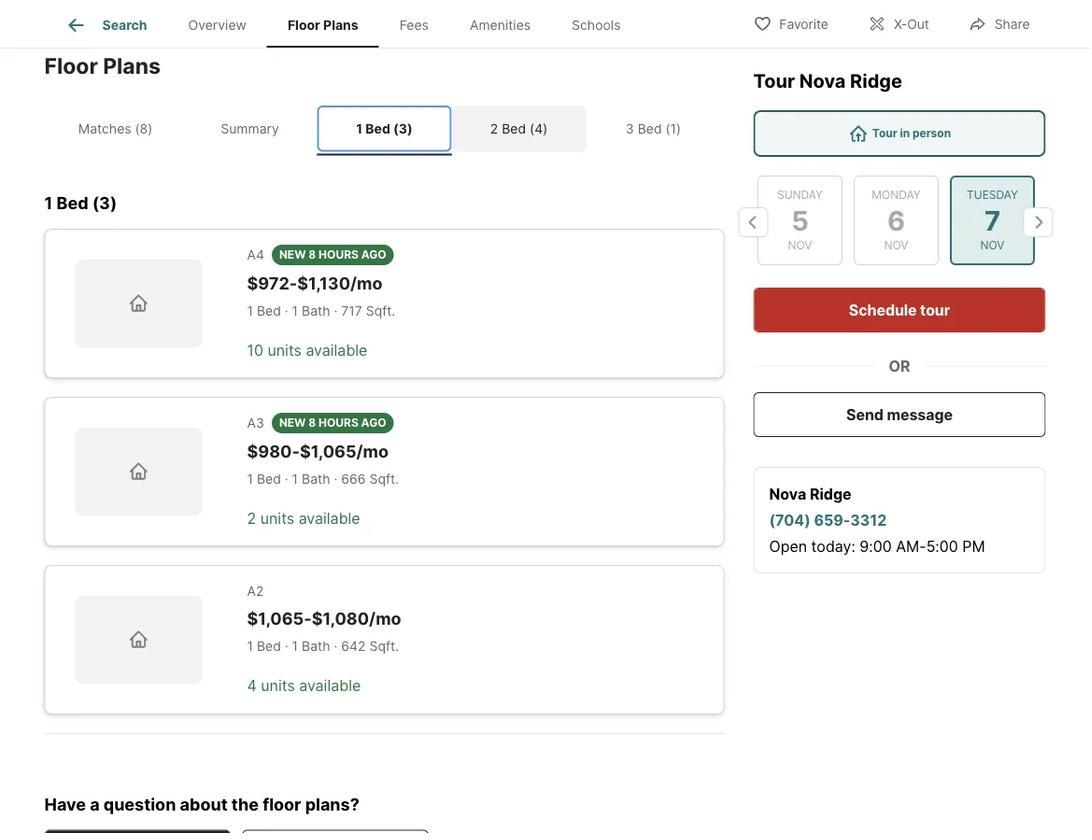Task type: locate. For each thing, give the bounding box(es) containing it.
x-
[[894, 16, 907, 32]]

0 horizontal spatial 1 bed (3)
[[44, 193, 117, 214]]

1 vertical spatial tour
[[872, 127, 898, 140]]

available down 1 bed · 1 bath · 666 sqft.
[[299, 510, 360, 528]]

1 vertical spatial new 8 hours ago
[[279, 416, 386, 430]]

1 bath from the top
[[302, 303, 330, 319]]

new 8 hours ago for $980-
[[279, 416, 386, 430]]

0 horizontal spatial nov
[[788, 239, 812, 252]]

0 vertical spatial new
[[279, 248, 306, 262]]

1 bed (3) tab
[[317, 106, 452, 152]]

tour in person option
[[754, 110, 1046, 157]]

0 vertical spatial ago
[[361, 248, 387, 262]]

1 vertical spatial 8
[[309, 416, 316, 430]]

floor plans tab
[[267, 3, 379, 48]]

1 vertical spatial floor
[[44, 53, 98, 79]]

plans left fees
[[323, 17, 358, 33]]

0 horizontal spatial plans
[[103, 53, 161, 79]]

favorite button
[[737, 4, 845, 43]]

6
[[887, 204, 905, 237]]

tab list
[[44, 0, 656, 48], [44, 102, 725, 156]]

0 vertical spatial hours
[[319, 248, 359, 262]]

ago up $1,065/mo
[[361, 416, 386, 430]]

0 vertical spatial 1 bed (3)
[[356, 121, 413, 137]]

0 vertical spatial sqft.
[[366, 303, 395, 319]]

monday 6 nov
[[872, 188, 920, 252]]

0 vertical spatial available
[[306, 342, 368, 360]]

8
[[309, 248, 316, 262], [309, 416, 316, 430]]

· left 717
[[334, 303, 338, 319]]

bed inside 2 bed (4) tab
[[502, 121, 526, 137]]

sqft. right 642
[[369, 639, 399, 655]]

2 ago from the top
[[361, 416, 386, 430]]

new up $972-
[[279, 248, 306, 262]]

nov inside sunday 5 nov
[[788, 239, 812, 252]]

x-out
[[894, 16, 929, 32]]

send
[[847, 405, 884, 424]]

0 vertical spatial 2
[[490, 121, 498, 137]]

bath down $980-$1,065/mo at left
[[302, 472, 330, 487]]

send message
[[847, 405, 953, 424]]

$1,065/mo
[[300, 441, 389, 462]]

nova down favorite
[[800, 70, 846, 92]]

2 vertical spatial bath
[[302, 639, 330, 655]]

1 vertical spatial ago
[[361, 416, 386, 430]]

floor right overview
[[288, 17, 320, 33]]

nov down 5
[[788, 239, 812, 252]]

available for $980-
[[299, 510, 360, 528]]

1 bed · 1 bath · 666 sqft.
[[247, 472, 399, 487]]

1 bed (3)
[[356, 121, 413, 137], [44, 193, 117, 214]]

·
[[285, 303, 288, 319], [334, 303, 338, 319], [285, 472, 288, 487], [334, 472, 338, 487], [285, 639, 288, 655], [334, 639, 338, 655]]

tour
[[754, 70, 795, 92], [872, 127, 898, 140]]

a2
[[247, 583, 264, 599]]

717
[[341, 303, 362, 319]]

7
[[984, 204, 1000, 237]]

nov down 6
[[884, 239, 908, 252]]

sunday
[[777, 188, 823, 202]]

1 vertical spatial ridge
[[810, 485, 852, 503]]

fees
[[400, 17, 429, 33]]

matches
[[78, 121, 131, 137]]

nov
[[788, 239, 812, 252], [884, 239, 908, 252], [980, 239, 1004, 252]]

0 vertical spatial units
[[268, 342, 302, 360]]

available down 717
[[306, 342, 368, 360]]

bed inside 3 bed (1) tab
[[638, 121, 662, 137]]

hours
[[319, 248, 359, 262], [319, 416, 359, 430]]

summary tab
[[183, 106, 317, 152]]

0 vertical spatial tab list
[[44, 0, 656, 48]]

bath
[[302, 303, 330, 319], [302, 472, 330, 487], [302, 639, 330, 655]]

(1)
[[666, 121, 681, 137]]

1 new from the top
[[279, 248, 306, 262]]

1 vertical spatial hours
[[319, 416, 359, 430]]

plans down search at top left
[[103, 53, 161, 79]]

send message button
[[754, 392, 1046, 437]]

2 new from the top
[[279, 416, 306, 430]]

2 new 8 hours ago from the top
[[279, 416, 386, 430]]

1 vertical spatial nova
[[769, 485, 806, 503]]

1 vertical spatial bath
[[302, 472, 330, 487]]

$972-
[[247, 273, 297, 294]]

1 bed · 1 bath · 642 sqft.
[[247, 639, 399, 655]]

1 vertical spatial (3)
[[92, 193, 117, 214]]

2 vertical spatial sqft.
[[369, 639, 399, 655]]

(4)
[[530, 121, 548, 137]]

ago up $1,130/mo
[[361, 248, 387, 262]]

tour nova ridge
[[754, 70, 902, 92]]

floor plans down the search link at the left of the page
[[44, 53, 161, 79]]

have a question about the floor plans?
[[44, 794, 360, 815]]

2 8 from the top
[[309, 416, 316, 430]]

floor
[[288, 17, 320, 33], [44, 53, 98, 79]]

ridge up 659-
[[810, 485, 852, 503]]

sqft. for $972-$1,130/mo
[[366, 303, 395, 319]]

the
[[232, 794, 259, 815]]

2 tab list from the top
[[44, 102, 725, 156]]

1 vertical spatial tab list
[[44, 102, 725, 156]]

· down $1,065-
[[285, 639, 288, 655]]

0 vertical spatial bath
[[302, 303, 330, 319]]

1 vertical spatial sqft.
[[369, 472, 399, 487]]

schedule
[[849, 301, 917, 319]]

1 vertical spatial floor plans
[[44, 53, 161, 79]]

nov down 7
[[980, 239, 1004, 252]]

0 horizontal spatial 2
[[247, 510, 256, 528]]

sqft. right 717
[[366, 303, 395, 319]]

sunday 5 nov
[[777, 188, 823, 252]]

ago for $972-$1,130/mo
[[361, 248, 387, 262]]

1 horizontal spatial nov
[[884, 239, 908, 252]]

1 horizontal spatial 1 bed (3)
[[356, 121, 413, 137]]

tour for tour nova ridge
[[754, 70, 795, 92]]

2 down $980-
[[247, 510, 256, 528]]

ridge up tour in person option
[[850, 70, 902, 92]]

(704) 659-3312 link
[[769, 511, 887, 529]]

bed inside 1 bed (3) tab
[[366, 121, 390, 137]]

8 up $972-$1,130/mo
[[309, 248, 316, 262]]

tour left the in
[[872, 127, 898, 140]]

9:00
[[860, 537, 892, 555]]

1 vertical spatial 2
[[247, 510, 256, 528]]

2 inside tab
[[490, 121, 498, 137]]

bath down $972-$1,130/mo
[[302, 303, 330, 319]]

nov inside tuesday 7 nov
[[980, 239, 1004, 252]]

monday
[[872, 188, 920, 202]]

search
[[102, 17, 147, 33]]

1 horizontal spatial floor
[[288, 17, 320, 33]]

1 horizontal spatial floor plans
[[288, 17, 358, 33]]

floor plans left fees
[[288, 17, 358, 33]]

0 horizontal spatial floor plans
[[44, 53, 161, 79]]

bath for $980-
[[302, 472, 330, 487]]

have
[[44, 794, 86, 815]]

bed
[[366, 121, 390, 137], [502, 121, 526, 137], [638, 121, 662, 137], [57, 193, 88, 214], [257, 303, 281, 319], [257, 472, 281, 487], [257, 639, 281, 655]]

1 nov from the left
[[788, 239, 812, 252]]

1 bed (3) inside tab
[[356, 121, 413, 137]]

ago
[[361, 248, 387, 262], [361, 416, 386, 430]]

0 vertical spatial (3)
[[393, 121, 413, 137]]

10
[[247, 342, 263, 360]]

hours for $972-
[[319, 248, 359, 262]]

4 units available
[[247, 677, 361, 695]]

3 nov from the left
[[980, 239, 1004, 252]]

floor down the search link at the left of the page
[[44, 53, 98, 79]]

· left 666 on the bottom left
[[334, 472, 338, 487]]

sqft. right 666 on the bottom left
[[369, 472, 399, 487]]

tour
[[920, 301, 950, 319]]

1 new 8 hours ago from the top
[[279, 248, 387, 262]]

tuesday 7 nov
[[967, 188, 1018, 252]]

5:00
[[926, 537, 958, 555]]

1 tab list from the top
[[44, 0, 656, 48]]

question
[[104, 794, 176, 815]]

0 vertical spatial floor plans
[[288, 17, 358, 33]]

1
[[356, 121, 363, 137], [44, 193, 53, 214], [247, 303, 253, 319], [292, 303, 298, 319], [247, 472, 253, 487], [292, 472, 298, 487], [247, 639, 253, 655], [292, 639, 298, 655]]

new up $980-
[[279, 416, 306, 430]]

0 vertical spatial floor
[[288, 17, 320, 33]]

new 8 hours ago
[[279, 248, 387, 262], [279, 416, 386, 430]]

units right 4
[[261, 677, 295, 695]]

8 up $980-$1,065/mo at left
[[309, 416, 316, 430]]

2 units available
[[247, 510, 360, 528]]

new 8 hours ago up $1,065/mo
[[279, 416, 386, 430]]

1 vertical spatial available
[[299, 510, 360, 528]]

bath left 642
[[302, 639, 330, 655]]

floor plans
[[288, 17, 358, 33], [44, 53, 161, 79]]

hours up $1,130/mo
[[319, 248, 359, 262]]

0 vertical spatial new 8 hours ago
[[279, 248, 387, 262]]

hours up $1,065/mo
[[319, 416, 359, 430]]

0 horizontal spatial tour
[[754, 70, 795, 92]]

schools
[[572, 17, 621, 33]]

1 8 from the top
[[309, 248, 316, 262]]

ago for $980-$1,065/mo
[[361, 416, 386, 430]]

or
[[889, 357, 910, 375]]

0 vertical spatial 8
[[309, 248, 316, 262]]

0 vertical spatial tour
[[754, 70, 795, 92]]

1 vertical spatial units
[[260, 510, 294, 528]]

2 nov from the left
[[884, 239, 908, 252]]

659-
[[814, 511, 850, 529]]

units down 1 bed · 1 bath · 666 sqft.
[[260, 510, 294, 528]]

units
[[268, 342, 302, 360], [260, 510, 294, 528], [261, 677, 295, 695]]

2 horizontal spatial nov
[[980, 239, 1004, 252]]

nova up (704)
[[769, 485, 806, 503]]

next image
[[1024, 207, 1053, 237]]

1 ago from the top
[[361, 248, 387, 262]]

2 bath from the top
[[302, 472, 330, 487]]

(8)
[[135, 121, 153, 137]]

1 horizontal spatial 2
[[490, 121, 498, 137]]

x-out button
[[852, 4, 945, 43]]

$972-$1,130/mo
[[247, 273, 383, 294]]

in
[[900, 127, 910, 140]]

1 vertical spatial plans
[[103, 53, 161, 79]]

pm
[[963, 537, 985, 555]]

new 8 hours ago up $1,130/mo
[[279, 248, 387, 262]]

nov inside monday 6 nov
[[884, 239, 908, 252]]

(3) inside tab
[[393, 121, 413, 137]]

2 vertical spatial available
[[299, 677, 361, 695]]

(3)
[[393, 121, 413, 137], [92, 193, 117, 214]]

1 horizontal spatial (3)
[[393, 121, 413, 137]]

share button
[[953, 4, 1046, 43]]

available down the 1 bed · 1 bath · 642 sqft. on the left of page
[[299, 677, 361, 695]]

nova ridge (704) 659-3312 open today: 9:00 am-5:00 pm
[[769, 485, 985, 555]]

sqft.
[[366, 303, 395, 319], [369, 472, 399, 487], [369, 639, 399, 655]]

1 vertical spatial new
[[279, 416, 306, 430]]

1 horizontal spatial plans
[[323, 17, 358, 33]]

tour inside option
[[872, 127, 898, 140]]

2 left (4)
[[490, 121, 498, 137]]

tour in person
[[872, 127, 951, 140]]

2
[[490, 121, 498, 137], [247, 510, 256, 528]]

new
[[279, 248, 306, 262], [279, 416, 306, 430]]

available
[[306, 342, 368, 360], [299, 510, 360, 528], [299, 677, 361, 695]]

ridge
[[850, 70, 902, 92], [810, 485, 852, 503]]

nova
[[800, 70, 846, 92], [769, 485, 806, 503]]

642
[[341, 639, 366, 655]]

units right 10
[[268, 342, 302, 360]]

1 horizontal spatial tour
[[872, 127, 898, 140]]

0 vertical spatial plans
[[323, 17, 358, 33]]

plans
[[323, 17, 358, 33], [103, 53, 161, 79]]

tour down favorite button
[[754, 70, 795, 92]]

favorite
[[779, 16, 829, 32]]



Task type: vqa. For each thing, say whether or not it's contained in the screenshot.
AGO corresponding to $980-$1,065/mo
yes



Task type: describe. For each thing, give the bounding box(es) containing it.
2 vertical spatial units
[[261, 677, 295, 695]]

schools tab
[[551, 3, 641, 48]]

overview
[[188, 17, 247, 33]]

tuesday
[[967, 188, 1018, 202]]

2 for $980-$1,065/mo
[[247, 510, 256, 528]]

tour for tour in person
[[872, 127, 898, 140]]

search link
[[65, 14, 147, 36]]

share
[[995, 16, 1030, 32]]

today:
[[812, 537, 856, 555]]

0 vertical spatial nova
[[800, 70, 846, 92]]

3 bed (1)
[[626, 121, 681, 137]]

10 units available
[[247, 342, 368, 360]]

ridge inside nova ridge (704) 659-3312 open today: 9:00 am-5:00 pm
[[810, 485, 852, 503]]

matches (8)
[[78, 121, 153, 137]]

5
[[791, 204, 808, 237]]

3 bath from the top
[[302, 639, 330, 655]]

plans inside tab
[[323, 17, 358, 33]]

message
[[887, 405, 953, 424]]

nova inside nova ridge (704) 659-3312 open today: 9:00 am-5:00 pm
[[769, 485, 806, 503]]

am-
[[896, 537, 926, 555]]

a
[[90, 794, 100, 815]]

3
[[626, 121, 634, 137]]

1 bed · 1 bath · 717 sqft.
[[247, 303, 395, 319]]

person
[[913, 127, 951, 140]]

bath for $972-
[[302, 303, 330, 319]]

2 for summary
[[490, 121, 498, 137]]

2 bed (4)
[[490, 121, 548, 137]]

0 horizontal spatial floor
[[44, 53, 98, 79]]

new for $1,065/mo
[[279, 416, 306, 430]]

open
[[769, 537, 807, 555]]

previous image
[[739, 207, 768, 237]]

overview tab
[[168, 3, 267, 48]]

4
[[247, 677, 257, 695]]

fees tab
[[379, 3, 449, 48]]

0 vertical spatial ridge
[[850, 70, 902, 92]]

nov for 7
[[980, 239, 1004, 252]]

$1,080/mo
[[312, 608, 401, 629]]

nov for 5
[[788, 239, 812, 252]]

amenities tab
[[449, 3, 551, 48]]

floor plans inside floor plans tab
[[288, 17, 358, 33]]

new 8 hours ago for $972-
[[279, 248, 387, 262]]

· left 642
[[334, 639, 338, 655]]

about
[[180, 794, 228, 815]]

tour in person list box
[[754, 110, 1046, 157]]

3312
[[850, 511, 887, 529]]

schedule tour button
[[754, 288, 1046, 333]]

tab list containing search
[[44, 0, 656, 48]]

floor inside tab
[[288, 17, 320, 33]]

8 for $972-
[[309, 248, 316, 262]]

1 inside tab
[[356, 121, 363, 137]]

· down $980-
[[285, 472, 288, 487]]

units for $1,065/mo
[[260, 510, 294, 528]]

schedule tour
[[849, 301, 950, 319]]

units for $1,130/mo
[[268, 342, 302, 360]]

amenities
[[470, 17, 531, 33]]

out
[[907, 16, 929, 32]]

1 vertical spatial 1 bed (3)
[[44, 193, 117, 214]]

new for $1,130/mo
[[279, 248, 306, 262]]

plans?
[[305, 794, 360, 815]]

sqft. for $980-$1,065/mo
[[369, 472, 399, 487]]

tab list containing matches (8)
[[44, 102, 725, 156]]

a4
[[247, 247, 264, 263]]

· down $972-
[[285, 303, 288, 319]]

$980-
[[247, 441, 300, 462]]

summary
[[221, 121, 279, 137]]

a3
[[247, 415, 264, 431]]

(704)
[[769, 511, 811, 529]]

$980-$1,065/mo
[[247, 441, 389, 462]]

$1,065-
[[247, 608, 312, 629]]

hours for $980-
[[319, 416, 359, 430]]

nov for 6
[[884, 239, 908, 252]]

666
[[341, 472, 366, 487]]

a2 $1,065-$1,080/mo
[[247, 583, 401, 629]]

3 bed (1) tab
[[586, 106, 721, 152]]

8 for $980-
[[309, 416, 316, 430]]

0 horizontal spatial (3)
[[92, 193, 117, 214]]

2 bed (4) tab
[[452, 106, 586, 152]]

$1,130/mo
[[297, 273, 383, 294]]

matches (8) tab
[[48, 106, 183, 152]]

floor
[[263, 794, 301, 815]]

available for $972-
[[306, 342, 368, 360]]



